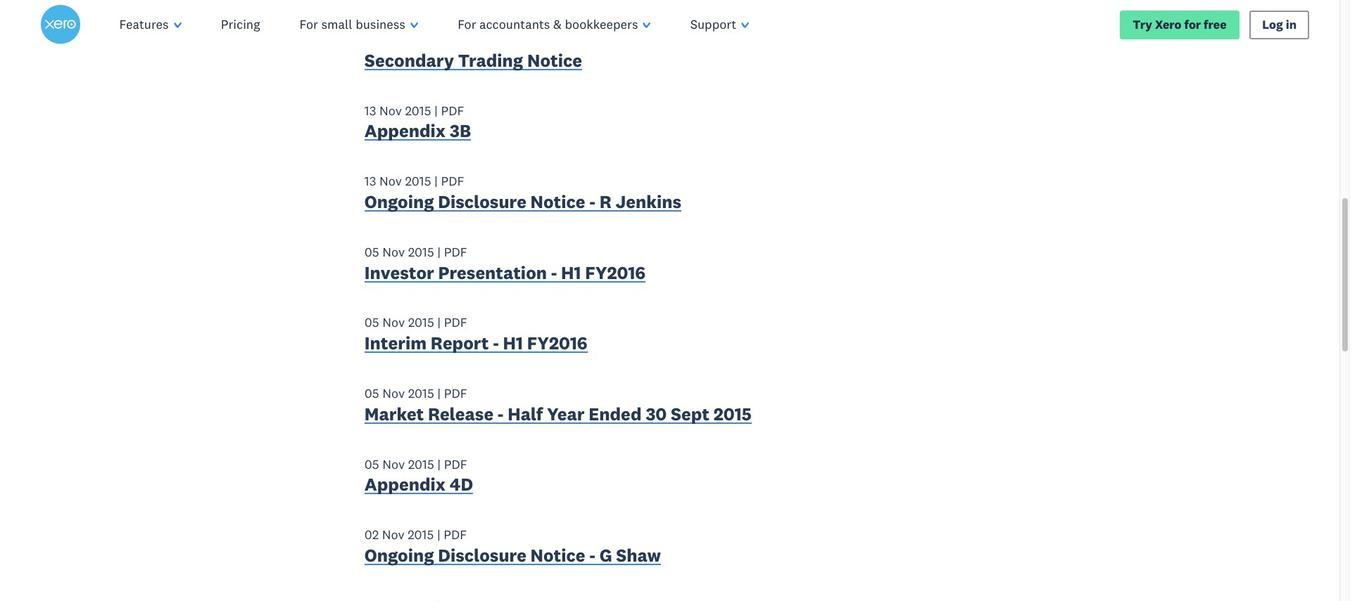 Task type: vqa. For each thing, say whether or not it's contained in the screenshot.
Xero
yes



Task type: locate. For each thing, give the bounding box(es) containing it.
nov for interim report - h1 fy2016
[[382, 315, 405, 331]]

appendix left 3b
[[365, 120, 446, 142]]

bookkeepers
[[565, 16, 638, 32]]

2015 inside the 05 nov 2015 | pdf appendix 4d
[[408, 457, 434, 473]]

| inside 05 nov 2015 | pdf interim report - h1 fy2016
[[437, 315, 441, 331]]

05
[[365, 244, 379, 260], [365, 315, 379, 331], [365, 386, 379, 402], [365, 457, 379, 473]]

h1 inside 05 nov 2015 | pdf interim report - h1 fy2016
[[503, 332, 523, 355]]

1 vertical spatial appendix
[[365, 474, 446, 497]]

h1
[[561, 262, 581, 284], [503, 332, 523, 355]]

nov up interim
[[382, 315, 405, 331]]

3b
[[450, 120, 471, 142]]

05 for interim
[[365, 315, 379, 331]]

pdf for investor presentation - h1 fy2016
[[444, 244, 467, 260]]

0 horizontal spatial h1
[[503, 332, 523, 355]]

05 up appendix 4d link
[[365, 457, 379, 473]]

1 vertical spatial fy2016
[[527, 332, 587, 355]]

05 inside 05 nov 2015 | pdf investor presentation - h1 fy2016
[[365, 244, 379, 260]]

2 for from the left
[[458, 16, 476, 32]]

2 ongoing from the top
[[365, 545, 434, 567]]

1 horizontal spatial h1
[[561, 262, 581, 284]]

nov inside 05 nov 2015 | pdf investor presentation - h1 fy2016
[[382, 244, 405, 260]]

13 up appendix 3b link
[[365, 102, 376, 119]]

|
[[434, 102, 438, 119], [434, 173, 438, 189], [437, 244, 441, 260], [437, 315, 441, 331], [437, 386, 441, 402], [437, 457, 441, 473], [437, 527, 440, 544]]

13 inside 13 nov 2015 | pdf appendix 3b
[[365, 102, 376, 119]]

- inside 05 nov 2015 | pdf investor presentation - h1 fy2016
[[551, 262, 557, 284]]

disclosure inside 13 nov 2015 | pdf ongoing disclosure notice - r jenkins
[[438, 191, 526, 213]]

notice left g
[[530, 545, 585, 567]]

disclosure for g
[[438, 545, 526, 567]]

appendix inside the 05 nov 2015 | pdf appendix 4d
[[365, 474, 446, 497]]

0 vertical spatial notice
[[527, 49, 582, 72]]

0 vertical spatial h1
[[561, 262, 581, 284]]

nov inside 13 nov 2015 | pdf appendix 3b
[[379, 102, 402, 119]]

- right report
[[493, 332, 499, 355]]

h1 inside 05 nov 2015 | pdf investor presentation - h1 fy2016
[[561, 262, 581, 284]]

0 vertical spatial fy2016
[[585, 262, 646, 284]]

nov up market
[[382, 386, 405, 402]]

nov inside 05 nov 2015 | pdf interim report - h1 fy2016
[[382, 315, 405, 331]]

0 vertical spatial disclosure
[[438, 191, 526, 213]]

notice for g
[[530, 545, 585, 567]]

2015 for appendix 3b
[[405, 102, 431, 119]]

pdf inside 05 nov 2015 | pdf investor presentation - h1 fy2016
[[444, 244, 467, 260]]

appendix inside 13 nov 2015 | pdf appendix 3b
[[365, 120, 446, 142]]

nov inside the 05 nov 2015 | pdf appendix 4d
[[382, 457, 405, 473]]

secondary trading notice
[[365, 49, 582, 72]]

| up appendix 3b link
[[434, 102, 438, 119]]

- left half at the left bottom of page
[[498, 403, 504, 426]]

2 05 from the top
[[365, 315, 379, 331]]

1 appendix from the top
[[365, 120, 446, 142]]

4 05 from the top
[[365, 457, 379, 473]]

pdf for ongoing disclosure notice - r jenkins
[[441, 173, 464, 189]]

investor
[[365, 262, 434, 284]]

2 vertical spatial 13
[[365, 173, 376, 189]]

05 inside 05 nov 2015 | pdf interim report - h1 fy2016
[[365, 315, 379, 331]]

try
[[1133, 16, 1152, 32]]

notice down &
[[527, 49, 582, 72]]

| for appendix 4d
[[437, 457, 441, 473]]

30
[[646, 403, 667, 426]]

05 up investor at the left top of the page
[[365, 244, 379, 260]]

notice for r
[[530, 191, 585, 213]]

- left r
[[589, 191, 595, 213]]

2015 up investor at the left top of the page
[[408, 244, 434, 260]]

0 vertical spatial 13
[[365, 32, 376, 48]]

| up report
[[437, 315, 441, 331]]

2015 inside 02 nov 2015 | pdf ongoing disclosure notice - g shaw
[[408, 527, 434, 544]]

3 05 from the top
[[365, 386, 379, 402]]

nov up investor at the left top of the page
[[382, 244, 405, 260]]

ongoing for ongoing disclosure notice - g shaw
[[365, 545, 434, 567]]

pdf for appendix 3b
[[441, 102, 464, 119]]

05 inside the 05 nov 2015 | pdf market release - half year ended 30 sept 2015
[[365, 386, 379, 402]]

| for interim report - h1 fy2016
[[437, 315, 441, 331]]

secondary
[[365, 49, 454, 72]]

appendix
[[365, 120, 446, 142], [365, 474, 446, 497]]

2015 up interim
[[408, 315, 434, 331]]

- inside 05 nov 2015 | pdf interim report - h1 fy2016
[[493, 332, 499, 355]]

0 vertical spatial appendix
[[365, 120, 446, 142]]

h1 for presentation
[[561, 262, 581, 284]]

log
[[1262, 16, 1283, 32]]

fy2016 inside 05 nov 2015 | pdf interim report - h1 fy2016
[[527, 332, 587, 355]]

2015 for investor presentation - h1 fy2016
[[408, 244, 434, 260]]

05 for market
[[365, 386, 379, 402]]

for for for accountants & bookkeepers
[[458, 16, 476, 32]]

05 nov 2015 | pdf market release - half year ended 30 sept 2015
[[365, 386, 752, 426]]

| inside the 05 nov 2015 | pdf appendix 4d
[[437, 457, 441, 473]]

2015 for appendix 4d
[[408, 457, 434, 473]]

pdf inside 13 nov 2015 | pdf ongoing disclosure notice - r jenkins
[[441, 173, 464, 189]]

13 for ongoing
[[365, 173, 376, 189]]

pdf up presentation
[[444, 244, 467, 260]]

ended
[[589, 403, 642, 426]]

features button
[[100, 0, 201, 49]]

2015 down appendix 4d link
[[408, 527, 434, 544]]

year
[[547, 403, 585, 426]]

2015 inside 13 nov 2015 | pdf appendix 3b
[[405, 102, 431, 119]]

2015 down appendix 3b link
[[405, 173, 431, 189]]

nov for appendix 4d
[[382, 457, 405, 473]]

1 vertical spatial h1
[[503, 332, 523, 355]]

appendix 4d link
[[365, 474, 473, 500]]

pdf inside 02 nov 2015 | pdf ongoing disclosure notice - g shaw
[[444, 527, 467, 544]]

0 horizontal spatial for
[[300, 16, 318, 32]]

xero homepage image
[[40, 5, 80, 44]]

pdf up 3b
[[441, 102, 464, 119]]

fy2016 inside 05 nov 2015 | pdf investor presentation - h1 fy2016
[[585, 262, 646, 284]]

pdf up 4d
[[444, 457, 467, 473]]

| inside 13 nov 2015 | pdf appendix 3b
[[434, 102, 438, 119]]

2 13 from the top
[[365, 102, 376, 119]]

disclosure
[[438, 191, 526, 213], [438, 545, 526, 567]]

fy2016 for interim report - h1 fy2016
[[527, 332, 587, 355]]

ongoing for ongoing disclosure notice - r jenkins
[[365, 191, 434, 213]]

pdf inside the 05 nov 2015 | pdf appendix 4d
[[444, 457, 467, 473]]

2015 inside 05 nov 2015 | pdf investor presentation - h1 fy2016
[[408, 244, 434, 260]]

ongoing inside 02 nov 2015 | pdf ongoing disclosure notice - g shaw
[[365, 545, 434, 567]]

pdf down 4d
[[444, 527, 467, 544]]

nov inside the 05 nov 2015 | pdf market release - half year ended 30 sept 2015
[[382, 386, 405, 402]]

nov inside 13 nov 2015 | pdf ongoing disclosure notice - r jenkins
[[379, 173, 402, 189]]

try xero for free link
[[1120, 10, 1239, 39]]

13 right small
[[365, 32, 376, 48]]

nov up appendix 3b link
[[379, 102, 402, 119]]

13 inside 13 nov 2015 | pdf ongoing disclosure notice - r jenkins
[[365, 173, 376, 189]]

- for presentation
[[551, 262, 557, 284]]

1 vertical spatial notice
[[530, 191, 585, 213]]

nov for ongoing disclosure notice - g shaw
[[382, 527, 404, 544]]

| inside 05 nov 2015 | pdf investor presentation - h1 fy2016
[[437, 244, 441, 260]]

ongoing
[[365, 191, 434, 213], [365, 545, 434, 567]]

fy2016
[[585, 262, 646, 284], [527, 332, 587, 355]]

- inside 02 nov 2015 | pdf ongoing disclosure notice - g shaw
[[589, 545, 595, 567]]

nov up secondary at top
[[379, 32, 402, 48]]

2 vertical spatial notice
[[530, 545, 585, 567]]

1 vertical spatial disclosure
[[438, 545, 526, 567]]

1 ongoing from the top
[[365, 191, 434, 213]]

features
[[119, 16, 169, 32]]

support
[[690, 16, 736, 32]]

2 appendix from the top
[[365, 474, 446, 497]]

- inside the 05 nov 2015 | pdf market release - half year ended 30 sept 2015
[[498, 403, 504, 426]]

1 for from the left
[[300, 16, 318, 32]]

05 nov 2015 | pdf interim report - h1 fy2016
[[365, 315, 587, 355]]

| inside 13 nov 2015 | pdf ongoing disclosure notice - r jenkins
[[434, 173, 438, 189]]

pdf down 3b
[[441, 173, 464, 189]]

1 disclosure from the top
[[438, 191, 526, 213]]

| up presentation
[[437, 244, 441, 260]]

notice inside secondary trading notice link
[[527, 49, 582, 72]]

| up release
[[437, 386, 441, 402]]

notice left r
[[530, 191, 585, 213]]

market
[[365, 403, 424, 426]]

for for for small business
[[300, 16, 318, 32]]

0 vertical spatial ongoing
[[365, 191, 434, 213]]

| for investor presentation - h1 fy2016
[[437, 244, 441, 260]]

| inside 02 nov 2015 | pdf ongoing disclosure notice - g shaw
[[437, 527, 440, 544]]

appendix left 4d
[[365, 474, 446, 497]]

13
[[365, 32, 376, 48], [365, 102, 376, 119], [365, 173, 376, 189]]

05 nov 2015 | pdf investor presentation - h1 fy2016
[[365, 244, 646, 284]]

2015 for ongoing disclosure notice - r jenkins
[[405, 173, 431, 189]]

2015 for ongoing disclosure notice - g shaw
[[408, 527, 434, 544]]

- for report
[[493, 332, 499, 355]]

1 vertical spatial ongoing
[[365, 545, 434, 567]]

3 13 from the top
[[365, 173, 376, 189]]

02 nov 2015 | pdf ongoing disclosure notice - g shaw
[[365, 527, 661, 567]]

4d
[[450, 474, 473, 497]]

1 horizontal spatial for
[[458, 16, 476, 32]]

2015 up appendix 4d link
[[408, 457, 434, 473]]

jenkins
[[616, 191, 681, 213]]

for up "secondary trading notice"
[[458, 16, 476, 32]]

13 down appendix 3b link
[[365, 173, 376, 189]]

| inside the 05 nov 2015 | pdf market release - half year ended 30 sept 2015
[[437, 386, 441, 402]]

ongoing inside 13 nov 2015 | pdf ongoing disclosure notice - r jenkins
[[365, 191, 434, 213]]

2015 inside 13 nov 2015 | pdf ongoing disclosure notice - r jenkins
[[405, 173, 431, 189]]

05 up market
[[365, 386, 379, 402]]

notice inside 02 nov 2015 | pdf ongoing disclosure notice - g shaw
[[530, 545, 585, 567]]

-
[[589, 191, 595, 213], [551, 262, 557, 284], [493, 332, 499, 355], [498, 403, 504, 426], [589, 545, 595, 567]]

1 05 from the top
[[365, 244, 379, 260]]

pdf up release
[[444, 386, 467, 402]]

pdf inside the 05 nov 2015 | pdf market release - half year ended 30 sept 2015
[[444, 386, 467, 402]]

disclosure for r
[[438, 191, 526, 213]]

pdf inside 13 nov 2015 | pdf appendix 3b
[[441, 102, 464, 119]]

pdf inside 05 nov 2015 | pdf interim report - h1 fy2016
[[444, 315, 467, 331]]

1 13 from the top
[[365, 32, 376, 48]]

05 up interim
[[365, 315, 379, 331]]

1 vertical spatial 13
[[365, 102, 376, 119]]

pdf
[[441, 32, 464, 48], [441, 102, 464, 119], [441, 173, 464, 189], [444, 244, 467, 260], [444, 315, 467, 331], [444, 386, 467, 402], [444, 457, 467, 473], [444, 527, 467, 544]]

13 nov 2015 | pdf appendix 3b
[[365, 102, 471, 142]]

2015 right the sept
[[714, 403, 752, 426]]

- right presentation
[[551, 262, 557, 284]]

nov up appendix 4d link
[[382, 457, 405, 473]]

2015 up appendix 3b link
[[405, 102, 431, 119]]

05 inside the 05 nov 2015 | pdf appendix 4d
[[365, 457, 379, 473]]

nov inside 02 nov 2015 | pdf ongoing disclosure notice - g shaw
[[382, 527, 404, 544]]

half
[[508, 403, 543, 426]]

for
[[300, 16, 318, 32], [458, 16, 476, 32]]

accountants
[[479, 16, 550, 32]]

| for ongoing disclosure notice - g shaw
[[437, 527, 440, 544]]

| down appendix 4d link
[[437, 527, 440, 544]]

| up appendix 4d link
[[437, 457, 441, 473]]

pdf for appendix 4d
[[444, 457, 467, 473]]

pdf up report
[[444, 315, 467, 331]]

xero
[[1155, 16, 1181, 32]]

nov
[[379, 32, 402, 48], [379, 102, 402, 119], [379, 173, 402, 189], [382, 244, 405, 260], [382, 315, 405, 331], [382, 386, 405, 402], [382, 457, 405, 473], [382, 527, 404, 544]]

notice inside 13 nov 2015 | pdf ongoing disclosure notice - r jenkins
[[530, 191, 585, 213]]

nov right 02
[[382, 527, 404, 544]]

2015
[[405, 32, 431, 48], [405, 102, 431, 119], [405, 173, 431, 189], [408, 244, 434, 260], [408, 315, 434, 331], [408, 386, 434, 402], [714, 403, 752, 426], [408, 457, 434, 473], [408, 527, 434, 544]]

- left g
[[589, 545, 595, 567]]

2015 inside 05 nov 2015 | pdf interim report - h1 fy2016
[[408, 315, 434, 331]]

notice
[[527, 49, 582, 72], [530, 191, 585, 213], [530, 545, 585, 567]]

- for release
[[498, 403, 504, 426]]

2 disclosure from the top
[[438, 545, 526, 567]]

for left small
[[300, 16, 318, 32]]

2015 up market
[[408, 386, 434, 402]]

disclosure inside 02 nov 2015 | pdf ongoing disclosure notice - g shaw
[[438, 545, 526, 567]]

ongoing disclosure notice - g shaw link
[[365, 545, 661, 571]]

nov down appendix 3b link
[[379, 173, 402, 189]]

| down appendix 3b link
[[434, 173, 438, 189]]



Task type: describe. For each thing, give the bounding box(es) containing it.
business
[[356, 16, 405, 32]]

appendix 3b link
[[365, 120, 471, 146]]

log in
[[1262, 16, 1297, 32]]

try xero for free
[[1133, 16, 1227, 32]]

02
[[365, 527, 379, 544]]

05 for appendix
[[365, 457, 379, 473]]

h1 for report
[[503, 332, 523, 355]]

nov for ongoing disclosure notice - r jenkins
[[379, 173, 402, 189]]

small
[[321, 16, 352, 32]]

appendix for appendix 4d
[[365, 474, 446, 497]]

2015 for market release - half year ended 30 sept 2015
[[408, 386, 434, 402]]

nov for appendix 3b
[[379, 102, 402, 119]]

shaw
[[616, 545, 661, 567]]

investor presentation - h1 fy2016 link
[[365, 262, 646, 287]]

for accountants & bookkeepers button
[[438, 0, 671, 49]]

2015 up secondary at top
[[405, 32, 431, 48]]

| for appendix 3b
[[434, 102, 438, 119]]

fy2016 for investor presentation - h1 fy2016
[[585, 262, 646, 284]]

appendix for appendix 3b
[[365, 120, 446, 142]]

2015 for interim report - h1 fy2016
[[408, 315, 434, 331]]

report
[[431, 332, 489, 355]]

sept
[[671, 403, 709, 426]]

pdf for market release - half year ended 30 sept 2015
[[444, 386, 467, 402]]

05 nov 2015 | pdf appendix 4d
[[365, 457, 473, 497]]

for small business button
[[280, 0, 438, 49]]

presentation
[[438, 262, 547, 284]]

pdf for ongoing disclosure notice - g shaw
[[444, 527, 467, 544]]

pdf up "secondary trading notice"
[[441, 32, 464, 48]]

- inside 13 nov 2015 | pdf ongoing disclosure notice - r jenkins
[[589, 191, 595, 213]]

13 nov 2015 | pdf ongoing disclosure notice - r jenkins
[[365, 173, 681, 213]]

05 for investor
[[365, 244, 379, 260]]

market release - half year ended 30 sept 2015 link
[[365, 403, 752, 429]]

interim
[[365, 332, 427, 355]]

pdf for interim report - h1 fy2016
[[444, 315, 467, 331]]

pricing
[[221, 16, 260, 32]]

g
[[599, 545, 612, 567]]

nov for investor presentation - h1 fy2016
[[382, 244, 405, 260]]

| for ongoing disclosure notice - r jenkins
[[434, 173, 438, 189]]

for small business
[[300, 16, 405, 32]]

interim report - h1 fy2016 link
[[365, 332, 587, 358]]

in
[[1286, 16, 1297, 32]]

| for market release - half year ended 30 sept 2015
[[437, 386, 441, 402]]

r
[[599, 191, 612, 213]]

for
[[1184, 16, 1201, 32]]

13 nov 2015
[[365, 32, 431, 48]]

support button
[[671, 0, 769, 49]]

release
[[428, 403, 493, 426]]

free
[[1204, 16, 1227, 32]]

nov for market release - half year ended 30 sept 2015
[[382, 386, 405, 402]]

13 for appendix
[[365, 102, 376, 119]]

pricing link
[[201, 0, 280, 49]]

for accountants & bookkeepers
[[458, 16, 638, 32]]

trading
[[458, 49, 523, 72]]

ongoing disclosure notice - r jenkins link
[[365, 191, 681, 217]]

&
[[553, 16, 562, 32]]

log in link
[[1249, 10, 1310, 39]]

secondary trading notice link
[[365, 49, 582, 75]]



